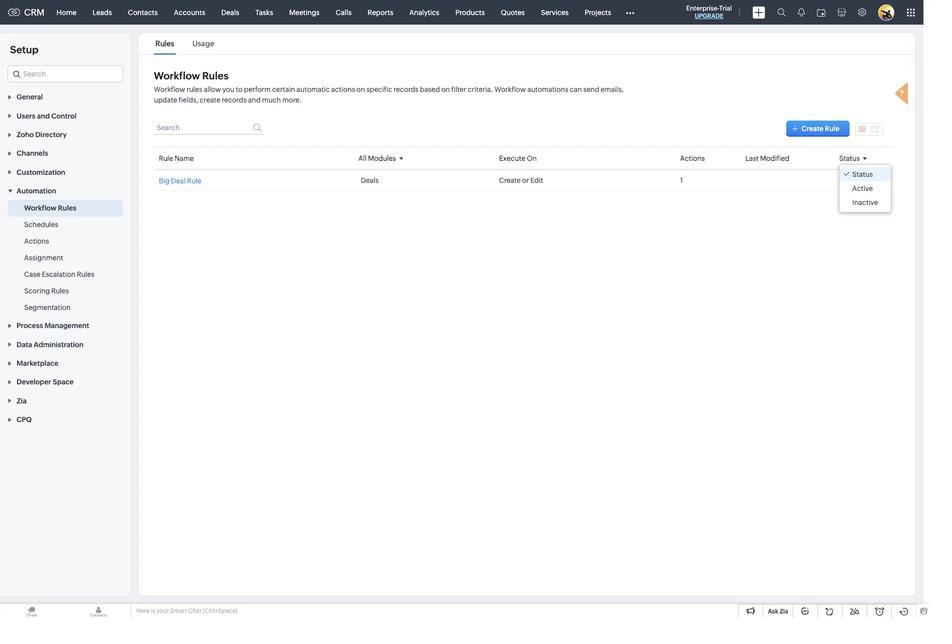 Task type: vqa. For each thing, say whether or not it's contained in the screenshot.
the rightmost Terry
no



Task type: describe. For each thing, give the bounding box(es) containing it.
users and control
[[17, 112, 77, 120]]

modified
[[761, 154, 790, 162]]

space
[[53, 379, 74, 387]]

schedules
[[24, 221, 58, 229]]

zia button
[[0, 392, 131, 411]]

or
[[523, 177, 530, 185]]

0 horizontal spatial records
[[222, 96, 247, 104]]

home
[[57, 8, 77, 16]]

contacts link
[[120, 0, 166, 24]]

directory
[[35, 131, 67, 139]]

data
[[17, 341, 32, 349]]

process management button
[[0, 317, 131, 335]]

projects link
[[577, 0, 620, 24]]

chat
[[188, 608, 202, 615]]

automation
[[17, 187, 56, 195]]

inactive
[[853, 199, 879, 207]]

all
[[359, 154, 367, 163]]

workflow right criteria.
[[495, 86, 526, 94]]

workflow up rules
[[154, 70, 200, 82]]

enterprise-trial upgrade
[[687, 5, 733, 20]]

segmentation
[[24, 304, 71, 312]]

administration
[[34, 341, 84, 349]]

calls link
[[328, 0, 360, 24]]

workflow rules inside the automation region
[[24, 204, 76, 212]]

more.
[[283, 96, 302, 104]]

tree containing status
[[841, 165, 892, 212]]

Search text field
[[8, 66, 123, 82]]

last modified
[[746, 154, 790, 162]]

automations
[[528, 86, 569, 94]]

and inside workflow rules allow you to perform certain automatic actions on specific records based on filter criteria. workflow automations can send emails, update fields, create records and much more.
[[248, 96, 261, 104]]

analytics link
[[402, 0, 448, 24]]

1 horizontal spatial zia
[[780, 609, 789, 616]]

leads
[[93, 8, 112, 16]]

scoring rules link
[[24, 286, 69, 296]]

certain
[[272, 86, 295, 94]]

automatic
[[297, 86, 330, 94]]

actions inside the automation region
[[24, 238, 49, 246]]

and inside users and control dropdown button
[[37, 112, 50, 120]]

0 horizontal spatial deals
[[222, 8, 239, 16]]

deals link
[[214, 0, 248, 24]]

marketplace
[[17, 360, 58, 368]]

last
[[746, 154, 760, 162]]

modules
[[368, 154, 396, 163]]

products link
[[448, 0, 493, 24]]

assignment link
[[24, 253, 63, 263]]

workflow up update
[[154, 86, 185, 94]]

based
[[420, 86, 440, 94]]

calls
[[336, 8, 352, 16]]

developer space button
[[0, 373, 131, 392]]

workflow inside the automation region
[[24, 204, 57, 212]]

criteria.
[[468, 86, 494, 94]]

management
[[45, 322, 89, 330]]

here
[[136, 608, 150, 615]]

reports
[[368, 8, 394, 16]]

signals element
[[793, 0, 812, 25]]

users and control button
[[0, 106, 131, 125]]

case
[[24, 271, 40, 279]]

upgrade
[[695, 13, 724, 20]]

zoho directory
[[17, 131, 67, 139]]

cpq
[[17, 416, 32, 424]]

specific
[[367, 86, 393, 94]]

services link
[[533, 0, 577, 24]]

customization
[[17, 168, 65, 176]]

rules link
[[154, 39, 176, 48]]

automation button
[[0, 182, 131, 200]]

general
[[17, 93, 43, 101]]

much
[[262, 96, 281, 104]]

automation region
[[0, 200, 131, 317]]

chats image
[[0, 605, 63, 619]]

escalation
[[42, 271, 75, 279]]

assignment
[[24, 254, 63, 262]]

rules down automation dropdown button
[[58, 204, 76, 212]]

smart
[[170, 608, 187, 615]]

trial
[[720, 5, 733, 12]]

2 on from the left
[[442, 86, 450, 94]]

zoho
[[17, 131, 34, 139]]

zoho directory button
[[0, 125, 131, 144]]

1 on from the left
[[357, 86, 365, 94]]

workflow rules link
[[24, 203, 76, 213]]

big deal rule link
[[159, 176, 201, 185]]

data administration
[[17, 341, 84, 349]]

list containing rules
[[146, 33, 224, 54]]

to
[[236, 86, 243, 94]]

data administration button
[[0, 335, 131, 354]]

crm link
[[8, 7, 45, 18]]

can
[[570, 86, 582, 94]]

1 horizontal spatial records
[[394, 86, 419, 94]]

rules down the case escalation rules link
[[51, 287, 69, 295]]

status for tree containing status
[[853, 171, 874, 179]]

name
[[175, 154, 194, 162]]

rule inside 'link'
[[187, 177, 201, 185]]

products
[[456, 8, 485, 16]]



Task type: locate. For each thing, give the bounding box(es) containing it.
status inside tree
[[853, 171, 874, 179]]

is
[[151, 608, 155, 615]]

zia inside dropdown button
[[17, 397, 27, 405]]

records down to
[[222, 96, 247, 104]]

1 vertical spatial actions
[[24, 238, 49, 246]]

0 vertical spatial and
[[248, 96, 261, 104]]

0 vertical spatial records
[[394, 86, 419, 94]]

zia
[[17, 397, 27, 405], [780, 609, 789, 616]]

channels
[[17, 150, 48, 158]]

tasks link
[[248, 0, 281, 24]]

filter
[[452, 86, 467, 94]]

rule inside button
[[826, 125, 840, 133]]

usage link
[[191, 39, 216, 48]]

calendar image
[[818, 8, 826, 16]]

contacts image
[[67, 605, 130, 619]]

fields,
[[179, 96, 199, 104]]

general button
[[0, 88, 131, 106]]

1 horizontal spatial rule
[[187, 177, 201, 185]]

None field
[[8, 65, 123, 83]]

0 horizontal spatial rule
[[159, 154, 173, 162]]

actions
[[331, 86, 355, 94]]

1 horizontal spatial actions
[[681, 154, 706, 162]]

ask zia
[[769, 609, 789, 616]]

status inside field
[[840, 154, 861, 163]]

0 vertical spatial status
[[840, 154, 861, 163]]

create for create or edit
[[500, 177, 521, 185]]

actions
[[681, 154, 706, 162], [24, 238, 49, 246]]

developer space
[[17, 379, 74, 387]]

deal
[[171, 177, 186, 185]]

records
[[394, 86, 419, 94], [222, 96, 247, 104]]

scoring
[[24, 287, 50, 295]]

0 vertical spatial rule
[[826, 125, 840, 133]]

search image
[[778, 8, 787, 17]]

workflow up schedules
[[24, 204, 57, 212]]

0 horizontal spatial actions
[[24, 238, 49, 246]]

1 vertical spatial and
[[37, 112, 50, 120]]

1 horizontal spatial deals
[[361, 177, 379, 185]]

rule left name
[[159, 154, 173, 162]]

edit
[[531, 177, 544, 185]]

update
[[154, 96, 177, 104]]

big deal rule
[[159, 177, 201, 185]]

case escalation rules link
[[24, 270, 94, 280]]

1 vertical spatial status
[[853, 171, 874, 179]]

1 vertical spatial workflow rules
[[24, 204, 76, 212]]

actions down schedules link
[[24, 238, 49, 246]]

rules right the escalation
[[77, 271, 94, 279]]

workflow rules allow you to perform certain automatic actions on specific records based on filter criteria. workflow automations can send emails, update fields, create records and much more.
[[154, 86, 624, 104]]

deals
[[222, 8, 239, 16], [361, 177, 379, 185]]

0 vertical spatial actions
[[681, 154, 706, 162]]

case escalation rules
[[24, 271, 94, 279]]

workflow rules up schedules
[[24, 204, 76, 212]]

scoring rules
[[24, 287, 69, 295]]

reports link
[[360, 0, 402, 24]]

customization button
[[0, 163, 131, 182]]

create
[[802, 125, 824, 133], [500, 177, 521, 185]]

1 vertical spatial records
[[222, 96, 247, 104]]

0 vertical spatial workflow rules
[[154, 70, 229, 82]]

channels button
[[0, 144, 131, 163]]

leads link
[[85, 0, 120, 24]]

all modules
[[359, 154, 396, 163]]

big
[[159, 177, 170, 185]]

setup
[[10, 44, 39, 55]]

contacts
[[128, 8, 158, 16]]

enterprise-
[[687, 5, 720, 12]]

create
[[200, 96, 221, 104]]

tree
[[841, 165, 892, 212]]

and right users at top
[[37, 112, 50, 120]]

(ctrl+space)
[[203, 608, 238, 615]]

0 vertical spatial create
[[802, 125, 824, 133]]

actions link
[[24, 237, 49, 247]]

schedules link
[[24, 220, 58, 230]]

usage
[[193, 39, 214, 48]]

rules
[[156, 39, 174, 48], [202, 70, 229, 82], [58, 204, 76, 212], [77, 271, 94, 279], [51, 287, 69, 295]]

workflow rules up rules
[[154, 70, 229, 82]]

workflow rules
[[154, 70, 229, 82], [24, 204, 76, 212]]

workflow
[[154, 70, 200, 82], [154, 86, 185, 94], [495, 86, 526, 94], [24, 204, 57, 212]]

create inside button
[[802, 125, 824, 133]]

rule up status field
[[826, 125, 840, 133]]

marketplace button
[[0, 354, 131, 373]]

Search text field
[[154, 121, 265, 135]]

and
[[248, 96, 261, 104], [37, 112, 50, 120]]

1 vertical spatial deals
[[361, 177, 379, 185]]

rule right deal
[[187, 177, 201, 185]]

2 horizontal spatial rule
[[826, 125, 840, 133]]

actions up 1 on the right of the page
[[681, 154, 706, 162]]

status for status field
[[840, 154, 861, 163]]

list
[[146, 33, 224, 54]]

0 vertical spatial zia
[[17, 397, 27, 405]]

1 vertical spatial create
[[500, 177, 521, 185]]

create menu element
[[747, 0, 772, 24]]

0 vertical spatial deals
[[222, 8, 239, 16]]

rule
[[826, 125, 840, 133], [159, 154, 173, 162], [187, 177, 201, 185]]

projects
[[585, 8, 612, 16]]

rules down contacts at the left top of page
[[156, 39, 174, 48]]

accounts
[[174, 8, 205, 16]]

status
[[840, 154, 861, 163], [853, 171, 874, 179]]

and down perform at left
[[248, 96, 261, 104]]

deals left tasks link
[[222, 8, 239, 16]]

home link
[[49, 0, 85, 24]]

1 vertical spatial zia
[[780, 609, 789, 616]]

execute on
[[500, 154, 537, 162]]

services
[[541, 8, 569, 16]]

control
[[51, 112, 77, 120]]

0 horizontal spatial on
[[357, 86, 365, 94]]

0 horizontal spatial workflow rules
[[24, 204, 76, 212]]

segmentation link
[[24, 303, 71, 313]]

here is your smart chat (ctrl+space)
[[136, 608, 238, 615]]

process
[[17, 322, 43, 330]]

create for create rule
[[802, 125, 824, 133]]

create rule button
[[787, 121, 851, 137]]

profile image
[[879, 4, 895, 20]]

1 vertical spatial rule
[[159, 154, 173, 162]]

meetings
[[290, 8, 320, 16]]

active
[[853, 185, 874, 193]]

on left filter
[[442, 86, 450, 94]]

zia right ask
[[780, 609, 789, 616]]

on
[[357, 86, 365, 94], [442, 86, 450, 94]]

rules
[[187, 86, 202, 94]]

zia up cpq
[[17, 397, 27, 405]]

emails,
[[601, 86, 624, 94]]

profile element
[[873, 0, 901, 24]]

send
[[584, 86, 600, 94]]

Status field
[[840, 151, 872, 165]]

you
[[223, 86, 235, 94]]

meetings link
[[281, 0, 328, 24]]

developer
[[17, 379, 51, 387]]

Other Modules field
[[620, 4, 642, 20]]

users
[[17, 112, 35, 120]]

1 horizontal spatial workflow rules
[[154, 70, 229, 82]]

signals image
[[799, 8, 806, 17]]

search element
[[772, 0, 793, 25]]

perform
[[244, 86, 271, 94]]

crm
[[24, 7, 45, 18]]

All Modules field
[[359, 151, 407, 165]]

1 horizontal spatial on
[[442, 86, 450, 94]]

2 vertical spatial rule
[[187, 177, 201, 185]]

1 horizontal spatial create
[[802, 125, 824, 133]]

0 horizontal spatial create
[[500, 177, 521, 185]]

cpq button
[[0, 411, 131, 429]]

deals down all
[[361, 177, 379, 185]]

1 horizontal spatial and
[[248, 96, 261, 104]]

create or edit
[[500, 177, 544, 185]]

records left based
[[394, 86, 419, 94]]

on right actions
[[357, 86, 365, 94]]

0 horizontal spatial zia
[[17, 397, 27, 405]]

on
[[527, 154, 537, 162]]

0 horizontal spatial and
[[37, 112, 50, 120]]

rules up allow
[[202, 70, 229, 82]]

create menu image
[[753, 6, 766, 18]]



